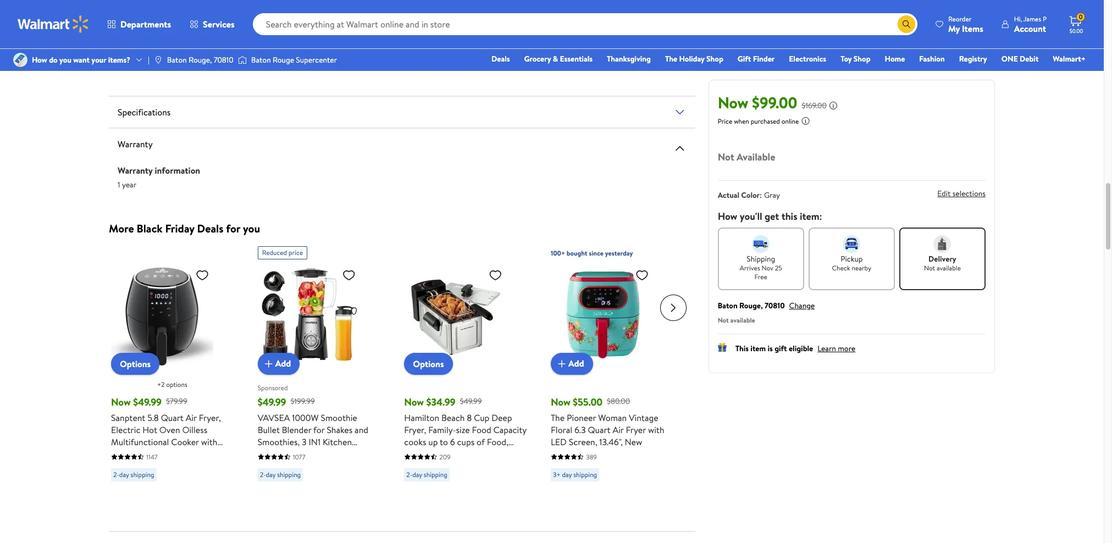Task type: describe. For each thing, give the bounding box(es) containing it.
departments
[[120, 18, 171, 30]]

black
[[137, 221, 163, 236]]

now for now $55.00 $80.00 the pioneer woman vintage floral 6.3 quart air fryer with led screen, 13.46", new
[[551, 395, 571, 409]]

edit
[[938, 188, 951, 199]]

see more button
[[118, 56, 687, 78]]

35335
[[429, 448, 453, 460]]

0 horizontal spatial you
[[59, 54, 71, 65]]

fryer, inside now $49.99 $79.99 sanptent 5.8 quart air fryer, electric hot oven oilless multifunctional cooker with digital led touchscreen, auto shut-off, etl certified, best present gift (black)
[[199, 412, 221, 424]]

departments button
[[98, 11, 180, 37]]

with inside now $49.99 $79.99 sanptent 5.8 quart air fryer, electric hot oven oilless multifunctional cooker with digital led touchscreen, auto shut-off, etl certified, best present gift (black)
[[201, 436, 217, 448]]

intent image for pickup image
[[843, 235, 861, 253]]

sponsored
[[258, 383, 288, 393]]

sponsored $49.99 $199.99 vavsea 1000w smoothie bullet blender for shakes and smoothies, 3 in1 kitchen personal blenders and grinder combo for protein drinks, bpa- free, 2 speeds & pulse
[[258, 383, 380, 484]]

25
[[775, 263, 782, 273]]

electric
[[111, 424, 140, 436]]

$79.99
[[166, 396, 187, 407]]

warranty for warranty
[[118, 138, 153, 150]]

$49.99 for now
[[133, 395, 162, 409]]

8
[[467, 412, 472, 424]]

sanptent 5.8 quart air fryer, electric hot oven oilless multifunctional cooker with digital led touchscreen, auto shut-off, etl certified, best present gift (black) image
[[111, 264, 213, 366]]

hamilton
[[404, 412, 439, 424]]

up
[[429, 436, 438, 448]]

delivery not available
[[924, 254, 961, 273]]

2-day shipping for now $34.99
[[407, 470, 448, 479]]

product group containing now $55.00
[[551, 242, 674, 504]]

more
[[838, 343, 856, 354]]

year
[[122, 179, 136, 190]]

shop inside the holiday shop link
[[707, 53, 724, 64]]

2 2- from the left
[[260, 470, 266, 479]]

reduced
[[262, 248, 287, 257]]

to
[[440, 436, 448, 448]]

options for $34.99
[[413, 358, 444, 370]]

protein
[[301, 460, 329, 472]]

led inside now $49.99 $79.99 sanptent 5.8 quart air fryer, electric hot oven oilless multifunctional cooker with digital led touchscreen, auto shut-off, etl certified, best present gift (black)
[[138, 448, 154, 460]]

209
[[440, 452, 451, 462]]

oven
[[159, 424, 180, 436]]

drinks,
[[331, 460, 358, 472]]

+2
[[157, 380, 165, 389]]

gift finder link
[[733, 53, 780, 65]]

add to favorites list, the pioneer woman vintage floral 6.3 quart air fryer with led screen, 13.46", new image
[[636, 268, 649, 282]]

baton for baton rouge supercenter
[[251, 54, 271, 65]]

nov
[[762, 263, 774, 273]]

vavsea 1000w smoothie bullet blender for shakes and smoothies, 3 in1 kitchen personal blenders and grinder combo for protein drinks, bpa-free, 2 speeds & pulse image
[[258, 264, 360, 366]]

Walmart Site-Wide search field
[[253, 13, 918, 35]]

intent image for shipping image
[[752, 235, 770, 253]]

services button
[[180, 11, 244, 37]]

shop inside "toy shop" link
[[854, 53, 871, 64]]

learn more button
[[818, 343, 856, 354]]

edit selections
[[938, 188, 986, 199]]

grocery & essentials
[[524, 53, 593, 64]]

specifications
[[118, 106, 171, 118]]

digital
[[111, 448, 136, 460]]

add button for the pioneer woman vintage floral 6.3 quart air fryer with led screen, 13.46", new image
[[551, 353, 593, 375]]

next slide for more black friday deals for you list image
[[660, 295, 687, 321]]

supercenter
[[296, 54, 337, 65]]

product group containing now $49.99
[[111, 242, 234, 504]]

add to favorites list, hamilton beach 8 cup deep fryer, family-size food capacity cooks up to 6 cups of food, black, 35335 image
[[489, 268, 502, 282]]

pickup check nearby
[[832, 254, 872, 273]]

now $99.00
[[718, 92, 798, 113]]

deep
[[492, 412, 512, 424]]

free,
[[258, 472, 277, 484]]

of
[[477, 436, 485, 448]]

toy shop
[[841, 53, 871, 64]]

learn more about strikethrough prices image
[[829, 101, 838, 110]]

you'll
[[740, 210, 763, 223]]

1 horizontal spatial and
[[355, 424, 369, 436]]

learn
[[818, 343, 836, 354]]

add to cart image for the pioneer woman vintage floral 6.3 quart air fryer with led screen, 13.46", new image
[[555, 357, 569, 370]]

& inside sponsored $49.99 $199.99 vavsea 1000w smoothie bullet blender for shakes and smoothies, 3 in1 kitchen personal blenders and grinder combo for protein drinks, bpa- free, 2 speeds & pulse
[[315, 472, 321, 484]]

options for $49.99
[[120, 358, 151, 370]]

kitchen
[[323, 436, 352, 448]]

item
[[751, 343, 766, 354]]

one debit link
[[997, 53, 1044, 65]]

auto
[[208, 448, 227, 460]]

6.3
[[575, 424, 586, 436]]

fashion
[[920, 53, 945, 64]]

walmart+ link
[[1048, 53, 1091, 65]]

new
[[625, 436, 643, 448]]

home link
[[880, 53, 910, 65]]

add for 'vavsea 1000w smoothie bullet blender for shakes and smoothies, 3 in1 kitchen personal blenders and grinder combo for protein drinks, bpa-free, 2 speeds & pulse' image
[[275, 358, 291, 370]]

2 2-day shipping from the left
[[260, 470, 301, 479]]

options
[[166, 380, 187, 389]]

not inside delivery not available
[[924, 263, 936, 273]]

baton rouge, 70810
[[167, 54, 234, 65]]

do
[[49, 54, 58, 65]]

gifting made easy image
[[718, 343, 727, 352]]

family-
[[429, 424, 456, 436]]

fashion link
[[915, 53, 950, 65]]

price when purchased online
[[718, 117, 799, 126]]

shipping for now $49.99
[[131, 470, 154, 479]]

now $34.99 $49.99 hamilton beach 8 cup deep fryer, family-size food capacity cooks up to 6 cups of food, black, 35335
[[404, 395, 527, 460]]

1 horizontal spatial &
[[553, 53, 558, 64]]

price
[[289, 248, 303, 257]]

rouge, for baton rouge, 70810
[[189, 54, 212, 65]]

screen,
[[569, 436, 598, 448]]

air inside now $49.99 $79.99 sanptent 5.8 quart air fryer, electric hot oven oilless multifunctional cooker with digital led touchscreen, auto shut-off, etl certified, best present gift (black)
[[186, 412, 197, 424]]

warranty for warranty information 1 year
[[118, 164, 153, 176]]

pickup
[[841, 254, 863, 265]]

not inside baton rouge, 70810 change not available
[[718, 316, 729, 325]]

$80.00
[[607, 396, 630, 407]]

rouge, for baton rouge, 70810 change not available
[[740, 300, 763, 311]]

information
[[155, 164, 200, 176]]

the pioneer woman vintage floral 6.3 quart air fryer with led screen, 13.46", new image
[[551, 264, 653, 366]]

available
[[737, 150, 776, 164]]

2- for now $49.99
[[113, 470, 119, 479]]

add to cart image for 'vavsea 1000w smoothie bullet blender for shakes and smoothies, 3 in1 kitchen personal blenders and grinder combo for protein drinks, bpa-free, 2 speeds & pulse' image
[[262, 357, 275, 370]]

reorder
[[949, 14, 972, 23]]

pulse
[[323, 472, 343, 484]]

13.46",
[[600, 436, 623, 448]]

options link for $49.99
[[111, 353, 160, 375]]

with inside now $55.00 $80.00 the pioneer woman vintage floral 6.3 quart air fryer with led screen, 13.46", new
[[648, 424, 665, 436]]

1 horizontal spatial gift
[[738, 53, 751, 64]]

the inside now $55.00 $80.00 the pioneer woman vintage floral 6.3 quart air fryer with led screen, 13.46", new
[[551, 412, 565, 424]]

product group containing $49.99
[[258, 242, 380, 504]]

search icon image
[[902, 20, 911, 29]]

1 horizontal spatial the
[[665, 53, 678, 64]]

one debit
[[1002, 53, 1039, 64]]

|
[[148, 54, 150, 65]]

baton rouge supercenter
[[251, 54, 337, 65]]

now for now $49.99 $79.99 sanptent 5.8 quart air fryer, electric hot oven oilless multifunctional cooker with digital led touchscreen, auto shut-off, etl certified, best present gift (black)
[[111, 395, 131, 409]]

arrives
[[740, 263, 760, 273]]

fryer, inside the now $34.99 $49.99 hamilton beach 8 cup deep fryer, family-size food capacity cooks up to 6 cups of food, black, 35335
[[404, 424, 426, 436]]

how for how you'll get this item:
[[718, 210, 738, 223]]

quart inside now $49.99 $79.99 sanptent 5.8 quart air fryer, electric hot oven oilless multifunctional cooker with digital led touchscreen, auto shut-off, etl certified, best present gift (black)
[[161, 412, 184, 424]]

3
[[302, 436, 307, 448]]

size
[[456, 424, 470, 436]]

vavsea
[[258, 412, 290, 424]]

black,
[[404, 448, 427, 460]]

how for how do you want your items?
[[32, 54, 47, 65]]

available inside delivery not available
[[937, 263, 961, 273]]

gray
[[764, 190, 780, 201]]

your
[[91, 54, 106, 65]]

options link for $34.99
[[404, 353, 453, 375]]

baton rouge, 70810 change not available
[[718, 300, 815, 325]]

more inside button
[[396, 61, 416, 73]]

day for now $49.99
[[119, 470, 129, 479]]

70810 for baton rouge, 70810 change not available
[[765, 300, 785, 311]]

70810 for baton rouge, 70810
[[214, 54, 234, 65]]

change
[[790, 300, 815, 311]]

deals link
[[487, 53, 515, 65]]



Task type: locate. For each thing, give the bounding box(es) containing it.
edit selections button
[[938, 188, 986, 199]]

debit
[[1020, 53, 1039, 64]]

certified,
[[163, 460, 200, 472]]

nearby
[[852, 263, 872, 273]]

0 horizontal spatial fryer,
[[199, 412, 221, 424]]

shipping for now $34.99
[[424, 470, 448, 479]]

1 options from the left
[[120, 358, 151, 370]]

gift left finder at the top of the page
[[738, 53, 751, 64]]

$49.99 down sponsored
[[258, 395, 286, 409]]

0 horizontal spatial with
[[201, 436, 217, 448]]

this
[[782, 210, 798, 223]]

the left holiday
[[665, 53, 678, 64]]

add button up $55.00
[[551, 353, 593, 375]]

0 horizontal spatial add to cart image
[[262, 357, 275, 370]]

4 shipping from the left
[[574, 470, 597, 479]]

1 2-day shipping from the left
[[113, 470, 154, 479]]

add button for 'vavsea 1000w smoothie bullet blender for shakes and smoothies, 3 in1 kitchen personal blenders and grinder combo for protein drinks, bpa-free, 2 speeds & pulse' image
[[258, 353, 300, 375]]

baton inside baton rouge, 70810 change not available
[[718, 300, 738, 311]]

 image left 'do'
[[13, 53, 27, 67]]

this item is gift eligible learn more
[[736, 343, 856, 354]]

hi,
[[1015, 14, 1023, 23]]

not available
[[718, 150, 776, 164]]

0 horizontal spatial gift
[[142, 472, 158, 484]]

 image for how
[[13, 53, 27, 67]]

2 shop from the left
[[854, 53, 871, 64]]

0 vertical spatial gift
[[738, 53, 751, 64]]

4 product group from the left
[[551, 242, 674, 504]]

how down actual
[[718, 210, 738, 223]]

 image
[[238, 54, 247, 65]]

2 shipping from the left
[[277, 470, 301, 479]]

0 horizontal spatial &
[[315, 472, 321, 484]]

1 vertical spatial for
[[314, 424, 325, 436]]

1 horizontal spatial available
[[937, 263, 961, 273]]

available up this
[[731, 316, 755, 325]]

 image for baton
[[154, 56, 163, 64]]

the holiday shop
[[665, 53, 724, 64]]

0 horizontal spatial options
[[120, 358, 151, 370]]

baton left rouge
[[251, 54, 271, 65]]

capacity
[[494, 424, 527, 436]]

toy
[[841, 53, 852, 64]]

$34.99
[[426, 395, 456, 409]]

1 horizontal spatial you
[[243, 221, 260, 236]]

led inside now $55.00 $80.00 the pioneer woman vintage floral 6.3 quart air fryer with led screen, 13.46", new
[[551, 436, 567, 448]]

2 add from the left
[[569, 358, 584, 370]]

james
[[1024, 14, 1042, 23]]

$49.99 inside the now $34.99 $49.99 hamilton beach 8 cup deep fryer, family-size food capacity cooks up to 6 cups of food, black, 35335
[[460, 396, 482, 407]]

quart inside now $55.00 $80.00 the pioneer woman vintage floral 6.3 quart air fryer with led screen, 13.46", new
[[588, 424, 611, 436]]

for right friday
[[226, 221, 240, 236]]

gift down 1147
[[142, 472, 158, 484]]

2-day shipping down digital
[[113, 470, 154, 479]]

0 horizontal spatial for
[[226, 221, 240, 236]]

add up sponsored
[[275, 358, 291, 370]]

2 horizontal spatial 2-day shipping
[[407, 470, 448, 479]]

shut-
[[111, 460, 132, 472]]

now up hamilton
[[404, 395, 424, 409]]

items
[[962, 22, 984, 34]]

3 shipping from the left
[[424, 470, 448, 479]]

1 product group from the left
[[111, 242, 234, 504]]

now inside now $55.00 $80.00 the pioneer woman vintage floral 6.3 quart air fryer with led screen, 13.46", new
[[551, 395, 571, 409]]

shop right toy
[[854, 53, 871, 64]]

2-day shipping for now $49.99
[[113, 470, 154, 479]]

0 horizontal spatial led
[[138, 448, 154, 460]]

etl
[[147, 460, 161, 472]]

$0.00
[[1070, 27, 1084, 35]]

2 add button from the left
[[551, 353, 593, 375]]

1 horizontal spatial for
[[288, 460, 299, 472]]

$49.99 for sponsored
[[258, 395, 286, 409]]

actual
[[718, 190, 740, 201]]

1 vertical spatial and
[[328, 448, 341, 460]]

now $55.00 $80.00 the pioneer woman vintage floral 6.3 quart air fryer with led screen, 13.46", new
[[551, 395, 665, 448]]

available inside baton rouge, 70810 change not available
[[731, 316, 755, 325]]

add to cart image
[[262, 357, 275, 370], [555, 357, 569, 370]]

add to favorites list, vavsea 1000w smoothie bullet blender for shakes and smoothies, 3 in1 kitchen personal blenders and grinder combo for protein drinks, bpa-free, 2 speeds & pulse image
[[342, 268, 356, 282]]

warranty down specifications
[[118, 138, 153, 150]]

0 horizontal spatial options link
[[111, 353, 160, 375]]

1 horizontal spatial add button
[[551, 353, 593, 375]]

shakes
[[327, 424, 353, 436]]

1 horizontal spatial rouge,
[[740, 300, 763, 311]]

add
[[275, 358, 291, 370], [569, 358, 584, 370]]

0 horizontal spatial available
[[731, 316, 755, 325]]

70810 down services
[[214, 54, 234, 65]]

1 horizontal spatial quart
[[588, 424, 611, 436]]

0 horizontal spatial 70810
[[214, 54, 234, 65]]

more right see
[[396, 61, 416, 73]]

70810 inside baton rouge, 70810 change not available
[[765, 300, 785, 311]]

1 shipping from the left
[[131, 470, 154, 479]]

legal information image
[[802, 117, 810, 125]]

day down black,
[[413, 470, 422, 479]]

now
[[718, 92, 749, 113], [111, 395, 131, 409], [404, 395, 424, 409], [551, 395, 571, 409]]

cups
[[457, 436, 475, 448]]

day left 2
[[266, 470, 276, 479]]

check
[[832, 263, 851, 273]]

1 horizontal spatial  image
[[154, 56, 163, 64]]

with right the cooker
[[201, 436, 217, 448]]

options link up +2 on the left of the page
[[111, 353, 160, 375]]

$99.00
[[752, 92, 798, 113]]

day right 3+
[[562, 470, 572, 479]]

shipping down 1077
[[277, 470, 301, 479]]

0 vertical spatial you
[[59, 54, 71, 65]]

1 vertical spatial &
[[315, 472, 321, 484]]

$49.99 inside sponsored $49.99 $199.99 vavsea 1000w smoothie bullet blender for shakes and smoothies, 3 in1 kitchen personal blenders and grinder combo for protein drinks, bpa- free, 2 speeds & pulse
[[258, 395, 286, 409]]

0 horizontal spatial deals
[[197, 221, 224, 236]]

1 vertical spatial not
[[924, 263, 936, 273]]

with right the fryer
[[648, 424, 665, 436]]

0 horizontal spatial and
[[328, 448, 341, 460]]

gift
[[738, 53, 751, 64], [142, 472, 158, 484]]

0 vertical spatial more
[[396, 61, 416, 73]]

0 horizontal spatial 2-
[[113, 470, 119, 479]]

day for now $34.99
[[413, 470, 422, 479]]

options link
[[111, 353, 160, 375], [404, 353, 453, 375]]

3 2-day shipping from the left
[[407, 470, 448, 479]]

air inside now $55.00 $80.00 the pioneer woman vintage floral 6.3 quart air fryer with led screen, 13.46", new
[[613, 424, 624, 436]]

Search search field
[[253, 13, 918, 35]]

rouge, inside baton rouge, 70810 change not available
[[740, 300, 763, 311]]

1 vertical spatial more
[[109, 221, 134, 236]]

air left the fryer
[[613, 424, 624, 436]]

how left 'do'
[[32, 54, 47, 65]]

add up $55.00
[[569, 358, 584, 370]]

2 horizontal spatial baton
[[718, 300, 738, 311]]

& right grocery
[[553, 53, 558, 64]]

purchased
[[751, 117, 780, 126]]

in1
[[309, 436, 321, 448]]

0 vertical spatial the
[[665, 53, 678, 64]]

available down the intent image for delivery
[[937, 263, 961, 273]]

0 horizontal spatial how
[[32, 54, 47, 65]]

0 vertical spatial 70810
[[214, 54, 234, 65]]

day left off,
[[119, 470, 129, 479]]

$169.00
[[802, 100, 827, 111]]

4 day from the left
[[562, 470, 572, 479]]

for
[[226, 221, 240, 236], [314, 424, 325, 436], [288, 460, 299, 472]]

0 vertical spatial &
[[553, 53, 558, 64]]

2 warranty from the top
[[118, 164, 153, 176]]

now inside now $49.99 $79.99 sanptent 5.8 quart air fryer, electric hot oven oilless multifunctional cooker with digital led touchscreen, auto shut-off, etl certified, best present gift (black)
[[111, 395, 131, 409]]

thanksgiving link
[[602, 53, 656, 65]]

0 horizontal spatial add button
[[258, 353, 300, 375]]

1 options link from the left
[[111, 353, 160, 375]]

1 vertical spatial available
[[731, 316, 755, 325]]

2 horizontal spatial for
[[314, 424, 325, 436]]

rouge,
[[189, 54, 212, 65], [740, 300, 763, 311]]

0 vertical spatial not
[[718, 150, 735, 164]]

2- for now $34.99
[[407, 470, 413, 479]]

0 horizontal spatial shop
[[707, 53, 724, 64]]

0 horizontal spatial air
[[186, 412, 197, 424]]

warranty up year
[[118, 164, 153, 176]]

1 vertical spatial the
[[551, 412, 565, 424]]

when
[[734, 117, 750, 126]]

2 product group from the left
[[258, 242, 380, 504]]

hot
[[143, 424, 157, 436]]

warranty information 1 year
[[118, 164, 200, 190]]

pioneer
[[567, 412, 596, 424]]

smoothies,
[[258, 436, 300, 448]]

cup
[[474, 412, 490, 424]]

more black friday deals for you
[[109, 221, 260, 236]]

baton right | on the top left of the page
[[167, 54, 187, 65]]

thanksgiving
[[607, 53, 651, 64]]

baton for baton rouge, 70810
[[167, 54, 187, 65]]

1 horizontal spatial more
[[396, 61, 416, 73]]

0 vertical spatial warranty
[[118, 138, 153, 150]]

1 horizontal spatial 70810
[[765, 300, 785, 311]]

$199.99
[[291, 396, 315, 407]]

0 horizontal spatial 2-day shipping
[[113, 470, 154, 479]]

0 horizontal spatial more
[[109, 221, 134, 236]]

intent image for delivery image
[[934, 235, 952, 253]]

2-day shipping down black,
[[407, 470, 448, 479]]

0 horizontal spatial  image
[[13, 53, 27, 67]]

(black)
[[160, 472, 186, 484]]

0 horizontal spatial quart
[[161, 412, 184, 424]]

beach
[[442, 412, 465, 424]]

air down $79.99
[[186, 412, 197, 424]]

2 vertical spatial not
[[718, 316, 729, 325]]

baton up the gifting made easy "icon"
[[718, 300, 738, 311]]

and right in1
[[328, 448, 341, 460]]

1 shop from the left
[[707, 53, 724, 64]]

not left available
[[718, 150, 735, 164]]

quart right the 6.3 at the right bottom
[[588, 424, 611, 436]]

2 options from the left
[[413, 358, 444, 370]]

2- down digital
[[113, 470, 119, 479]]

led left screen,
[[551, 436, 567, 448]]

0 horizontal spatial baton
[[167, 54, 187, 65]]

how you'll get this item:
[[718, 210, 823, 223]]

3 product group from the left
[[404, 242, 527, 504]]

vintage
[[629, 412, 659, 424]]

3 2- from the left
[[407, 470, 413, 479]]

1 horizontal spatial add to cart image
[[555, 357, 569, 370]]

blenders
[[292, 448, 326, 460]]

walmart image
[[18, 15, 89, 33]]

online
[[782, 117, 799, 126]]

1 horizontal spatial deals
[[492, 53, 510, 64]]

2 horizontal spatial 2-
[[407, 470, 413, 479]]

2- left 2
[[260, 470, 266, 479]]

1 warranty from the top
[[118, 138, 153, 150]]

0 vertical spatial how
[[32, 54, 47, 65]]

1 vertical spatial gift
[[142, 472, 158, 484]]

0 vertical spatial for
[[226, 221, 240, 236]]

1 horizontal spatial 2-
[[260, 470, 266, 479]]

2-day shipping
[[113, 470, 154, 479], [260, 470, 301, 479], [407, 470, 448, 479]]

oilless
[[182, 424, 207, 436]]

1 horizontal spatial baton
[[251, 54, 271, 65]]

1 horizontal spatial led
[[551, 436, 567, 448]]

1 horizontal spatial air
[[613, 424, 624, 436]]

best
[[202, 460, 219, 472]]

1 horizontal spatial fryer,
[[404, 424, 426, 436]]

fryer, up the cooker
[[199, 412, 221, 424]]

1 horizontal spatial $49.99
[[258, 395, 286, 409]]

rouge, down the services dropdown button
[[189, 54, 212, 65]]

warranty inside "warranty information 1 year"
[[118, 164, 153, 176]]

speeds
[[286, 472, 313, 484]]

not up the gifting made easy "icon"
[[718, 316, 729, 325]]

1 horizontal spatial with
[[648, 424, 665, 436]]

now for now $99.00
[[718, 92, 749, 113]]

1 horizontal spatial 2-day shipping
[[260, 470, 301, 479]]

now inside the now $34.99 $49.99 hamilton beach 8 cup deep fryer, family-size food capacity cooks up to 6 cups of food, black, 35335
[[404, 395, 424, 409]]

shipping for now $55.00
[[574, 470, 597, 479]]

specifications image
[[674, 105, 687, 119]]

more left black
[[109, 221, 134, 236]]

delivery
[[929, 254, 957, 265]]

p
[[1043, 14, 1047, 23]]

2- down black,
[[407, 470, 413, 479]]

grocery & essentials link
[[519, 53, 598, 65]]

gift inside now $49.99 $79.99 sanptent 5.8 quart air fryer, electric hot oven oilless multifunctional cooker with digital led touchscreen, auto shut-off, etl certified, best present gift (black)
[[142, 472, 158, 484]]

finder
[[753, 53, 775, 64]]

items?
[[108, 54, 130, 65]]

0 vertical spatial available
[[937, 263, 961, 273]]

fryer, left 'up'
[[404, 424, 426, 436]]

now for now $34.99 $49.99 hamilton beach 8 cup deep fryer, family-size food capacity cooks up to 6 cups of food, black, 35335
[[404, 395, 424, 409]]

shipping down 209
[[424, 470, 448, 479]]

1 vertical spatial how
[[718, 210, 738, 223]]

1 horizontal spatial options link
[[404, 353, 453, 375]]

1 vertical spatial rouge,
[[740, 300, 763, 311]]

70810 left "change"
[[765, 300, 785, 311]]

2 day from the left
[[266, 470, 276, 479]]

2 add to cart image from the left
[[555, 357, 569, 370]]

1147
[[146, 452, 158, 462]]

deals left grocery
[[492, 53, 510, 64]]

is
[[768, 343, 773, 354]]

 image
[[13, 53, 27, 67], [154, 56, 163, 64]]

multifunctional
[[111, 436, 169, 448]]

options up sanptent
[[120, 358, 151, 370]]

 image right | on the top left of the page
[[154, 56, 163, 64]]

& left pulse
[[315, 472, 321, 484]]

1 horizontal spatial add
[[569, 358, 584, 370]]

0 horizontal spatial rouge,
[[189, 54, 212, 65]]

1 add button from the left
[[258, 353, 300, 375]]

0 vertical spatial deals
[[492, 53, 510, 64]]

1 horizontal spatial options
[[413, 358, 444, 370]]

shipping
[[131, 470, 154, 479], [277, 470, 301, 479], [424, 470, 448, 479], [574, 470, 597, 479]]

1 add from the left
[[275, 358, 291, 370]]

2 vertical spatial for
[[288, 460, 299, 472]]

1077
[[293, 452, 306, 462]]

product group containing now $34.99
[[404, 242, 527, 504]]

shop right holiday
[[707, 53, 724, 64]]

off,
[[132, 460, 145, 472]]

1 vertical spatial warranty
[[118, 164, 153, 176]]

0 horizontal spatial the
[[551, 412, 565, 424]]

electronics link
[[784, 53, 832, 65]]

for right 3
[[314, 424, 325, 436]]

this
[[736, 343, 749, 354]]

deals right friday
[[197, 221, 224, 236]]

1 horizontal spatial how
[[718, 210, 738, 223]]

1 horizontal spatial shop
[[854, 53, 871, 64]]

now up sanptent
[[111, 395, 131, 409]]

quart down $79.99
[[161, 412, 184, 424]]

rouge, down free
[[740, 300, 763, 311]]

eligible
[[789, 343, 814, 354]]

and right shakes
[[355, 424, 369, 436]]

the left 'pioneer'
[[551, 412, 565, 424]]

shipping down 1147
[[131, 470, 154, 479]]

now up 'pioneer'
[[551, 395, 571, 409]]

1 day from the left
[[119, 470, 129, 479]]

registry link
[[955, 53, 993, 65]]

0 horizontal spatial add
[[275, 358, 291, 370]]

hamilton beach 8 cup deep fryer, family-size food capacity cooks up to 6 cups of food, black, 35335 image
[[404, 264, 507, 366]]

add button up sponsored
[[258, 353, 300, 375]]

1
[[118, 179, 120, 190]]

product group
[[111, 242, 234, 504], [258, 242, 380, 504], [404, 242, 527, 504], [551, 242, 674, 504]]

shipping down 389
[[574, 470, 597, 479]]

led right digital
[[138, 448, 154, 460]]

1 vertical spatial deals
[[197, 221, 224, 236]]

3 day from the left
[[413, 470, 422, 479]]

$49.99 up 8
[[460, 396, 482, 407]]

now up price
[[718, 92, 749, 113]]

70810
[[214, 54, 234, 65], [765, 300, 785, 311]]

0 vertical spatial rouge,
[[189, 54, 212, 65]]

grinder
[[344, 448, 373, 460]]

2 options link from the left
[[404, 353, 453, 375]]

touchscreen,
[[156, 448, 206, 460]]

cooks
[[404, 436, 426, 448]]

for right 2
[[288, 460, 299, 472]]

1 2- from the left
[[113, 470, 119, 479]]

$49.99 inside now $49.99 $79.99 sanptent 5.8 quart air fryer, electric hot oven oilless multifunctional cooker with digital led touchscreen, auto shut-off, etl certified, best present gift (black)
[[133, 395, 162, 409]]

day for now $55.00
[[562, 470, 572, 479]]

air
[[186, 412, 197, 424], [613, 424, 624, 436]]

2-day shipping down personal
[[260, 470, 301, 479]]

$49.99 up 5.8
[[133, 395, 162, 409]]

add for the pioneer woman vintage floral 6.3 quart air fryer with led screen, 13.46", new image
[[569, 358, 584, 370]]

&
[[553, 53, 558, 64], [315, 472, 321, 484]]

walmart+
[[1053, 53, 1086, 64]]

change button
[[790, 300, 815, 311]]

2 horizontal spatial $49.99
[[460, 396, 482, 407]]

add to favorites list, sanptent 5.8 quart air fryer, electric hot oven oilless multifunctional cooker with digital led touchscreen, auto shut-off, etl certified, best present gift (black) image
[[196, 268, 209, 282]]

2
[[279, 472, 284, 484]]

0 vertical spatial and
[[355, 424, 369, 436]]

1 vertical spatial 70810
[[765, 300, 785, 311]]

options up $34.99
[[413, 358, 444, 370]]

warranty image
[[674, 142, 687, 155]]

not down the intent image for delivery
[[924, 263, 936, 273]]

1 add to cart image from the left
[[262, 357, 275, 370]]

toy shop link
[[836, 53, 876, 65]]

registry
[[960, 53, 988, 64]]

options link up $34.99
[[404, 353, 453, 375]]

one
[[1002, 53, 1018, 64]]

3+
[[553, 470, 561, 479]]

0 horizontal spatial $49.99
[[133, 395, 162, 409]]

1 vertical spatial you
[[243, 221, 260, 236]]



Task type: vqa. For each thing, say whether or not it's contained in the screenshot.
(17)
no



